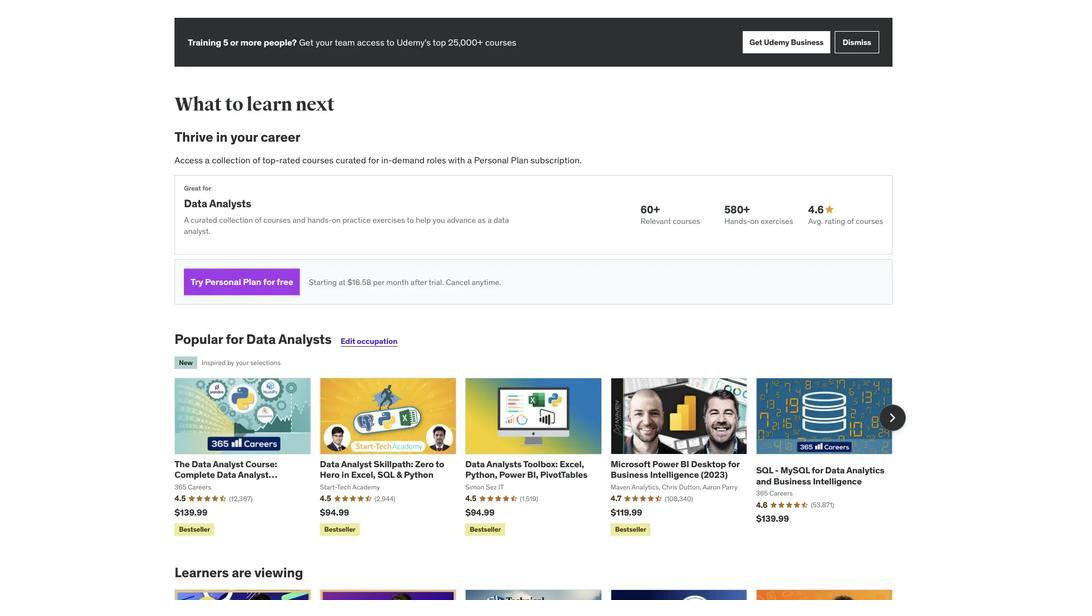 Task type: locate. For each thing, give the bounding box(es) containing it.
$16.58
[[347, 277, 371, 287]]

0 horizontal spatial on
[[332, 215, 341, 225]]

top
[[433, 36, 446, 48]]

the
[[175, 459, 190, 470]]

try personal plan for free
[[191, 276, 293, 288]]

25,000+
[[448, 36, 483, 48]]

get
[[299, 36, 313, 48], [749, 37, 762, 47]]

power inside data analysts toolbox: excel, python, power bi, pivottables
[[499, 469, 525, 481]]

for right the mysql
[[812, 465, 823, 476]]

0 horizontal spatial in
[[216, 128, 228, 145]]

4.6
[[808, 203, 824, 216]]

0 horizontal spatial sql
[[377, 469, 395, 481]]

sql inside "sql - mysql for data analytics and business intelligence"
[[756, 465, 773, 476]]

analysts left the edit
[[278, 331, 332, 348]]

relevant
[[641, 216, 671, 226]]

course:
[[245, 459, 277, 470]]

580+
[[724, 203, 750, 216]]

in right thrive
[[216, 128, 228, 145]]

new
[[179, 358, 193, 367]]

0 vertical spatial plan
[[511, 154, 529, 166]]

0 horizontal spatial analysts
[[209, 197, 251, 210]]

sql left -
[[756, 465, 773, 476]]

1 vertical spatial your
[[230, 128, 258, 145]]

starting
[[309, 277, 337, 287]]

personal
[[474, 154, 509, 166], [205, 276, 241, 288]]

curated
[[336, 154, 366, 166], [191, 215, 217, 225]]

and left -
[[756, 475, 772, 487]]

0 vertical spatial your
[[316, 36, 333, 48]]

courses
[[485, 36, 516, 48], [302, 154, 334, 166], [263, 215, 291, 225], [673, 216, 700, 226], [856, 216, 883, 226]]

of
[[253, 154, 260, 166], [255, 215, 262, 225], [847, 216, 854, 226]]

toolbox:
[[523, 459, 558, 470]]

analysts left bi, at the bottom of the page
[[486, 459, 522, 470]]

business inside microsoft power bi desktop for business intelligence (2023)
[[611, 469, 648, 481]]

intelligence inside microsoft power bi desktop for business intelligence (2023)
[[650, 469, 699, 481]]

0 horizontal spatial curated
[[191, 215, 217, 225]]

personal right with
[[474, 154, 509, 166]]

for right (2023)
[[728, 459, 740, 470]]

roles
[[427, 154, 446, 166]]

get right "people?"
[[299, 36, 313, 48]]

team
[[335, 36, 355, 48]]

1 horizontal spatial power
[[652, 459, 679, 470]]

power inside microsoft power bi desktop for business intelligence (2023)
[[652, 459, 679, 470]]

courses right relevant
[[673, 216, 700, 226]]

0 horizontal spatial exercises
[[373, 215, 405, 225]]

career
[[261, 128, 300, 145]]

mysql
[[781, 465, 810, 476]]

collection
[[212, 154, 250, 166], [219, 215, 253, 225]]

collection down 'data analysts' link
[[219, 215, 253, 225]]

analysts inside data analysts toolbox: excel, python, power bi, pivottables
[[486, 459, 522, 470]]

power
[[652, 459, 679, 470], [499, 469, 525, 481]]

on inside 580+ hands-on exercises
[[750, 216, 759, 226]]

python,
[[465, 469, 497, 481]]

0 vertical spatial and
[[293, 215, 306, 225]]

udemy's
[[397, 36, 431, 48]]

of inside great for data analysts a curated collection of courses and hands-on practice exercises to help you advance as a data analyst.
[[255, 215, 262, 225]]

curated up the analyst. at the left top of the page
[[191, 215, 217, 225]]

a
[[184, 215, 189, 225]]

in right hero
[[342, 469, 349, 481]]

get udemy business link
[[743, 31, 830, 53]]

1 vertical spatial and
[[756, 475, 772, 487]]

1 vertical spatial curated
[[191, 215, 217, 225]]

1 horizontal spatial analysts
[[278, 331, 332, 348]]

advance
[[447, 215, 476, 225]]

to right zero in the bottom left of the page
[[436, 459, 444, 470]]

your for career
[[230, 128, 258, 145]]

your for selections
[[236, 358, 249, 367]]

bootcamp
[[175, 480, 217, 491]]

power left bi
[[652, 459, 679, 470]]

1 horizontal spatial curated
[[336, 154, 366, 166]]

to left 'help'
[[407, 215, 414, 225]]

2 vertical spatial analysts
[[486, 459, 522, 470]]

1 horizontal spatial intelligence
[[813, 475, 862, 487]]

0 horizontal spatial a
[[205, 154, 210, 166]]

power left bi, at the bottom of the page
[[499, 469, 525, 481]]

a right as
[[488, 215, 492, 225]]

analysts up the analyst. at the left top of the page
[[209, 197, 251, 210]]

analysts
[[209, 197, 251, 210], [278, 331, 332, 348], [486, 459, 522, 470]]

1 vertical spatial in
[[342, 469, 349, 481]]

intelligence left (2023)
[[650, 469, 699, 481]]

1 vertical spatial collection
[[219, 215, 253, 225]]

help
[[416, 215, 431, 225]]

get left udemy
[[749, 37, 762, 47]]

plan left subscription.
[[511, 154, 529, 166]]

1 horizontal spatial excel,
[[560, 459, 584, 470]]

your
[[316, 36, 333, 48], [230, 128, 258, 145], [236, 358, 249, 367]]

selections
[[250, 358, 281, 367]]

anytime.
[[472, 277, 501, 287]]

sql left &
[[377, 469, 395, 481]]

&
[[396, 469, 402, 481]]

plan left free
[[243, 276, 261, 288]]

curated left in-
[[336, 154, 366, 166]]

hero
[[320, 469, 340, 481]]

1 horizontal spatial in
[[342, 469, 349, 481]]

popular for data analysts
[[175, 331, 332, 348]]

or
[[230, 36, 238, 48]]

in-
[[381, 154, 392, 166]]

for inside great for data analysts a curated collection of courses and hands-on practice exercises to help you advance as a data analyst.
[[202, 184, 211, 193]]

on
[[332, 215, 341, 225], [750, 216, 759, 226]]

excel, right hero
[[351, 469, 376, 481]]

collection down thrive in your career
[[212, 154, 250, 166]]

a right with
[[467, 154, 472, 166]]

try personal plan for free link
[[184, 269, 300, 296]]

1 horizontal spatial personal
[[474, 154, 509, 166]]

your right by
[[236, 358, 249, 367]]

the data analyst course: complete data analyst bootcamp
[[175, 459, 277, 491]]

demand
[[392, 154, 425, 166]]

by
[[227, 358, 234, 367]]

0 horizontal spatial intelligence
[[650, 469, 699, 481]]

60+
[[641, 203, 660, 216]]

exercises left avg.
[[761, 216, 793, 226]]

0 vertical spatial analysts
[[209, 197, 251, 210]]

a inside great for data analysts a curated collection of courses and hands-on practice exercises to help you advance as a data analyst.
[[488, 215, 492, 225]]

per
[[373, 277, 384, 287]]

and
[[293, 215, 306, 225], [756, 475, 772, 487]]

intelligence inside "sql - mysql for data analytics and business intelligence"
[[813, 475, 862, 487]]

for left in-
[[368, 154, 379, 166]]

0 horizontal spatial personal
[[205, 276, 241, 288]]

1 vertical spatial analysts
[[278, 331, 332, 348]]

5
[[223, 36, 228, 48]]

and inside "sql - mysql for data analytics and business intelligence"
[[756, 475, 772, 487]]

analysts inside great for data analysts a curated collection of courses and hands-on practice exercises to help you advance as a data analyst.
[[209, 197, 251, 210]]

1 horizontal spatial sql
[[756, 465, 773, 476]]

exercises
[[373, 215, 405, 225], [761, 216, 793, 226]]

what
[[175, 93, 222, 116]]

1 horizontal spatial exercises
[[761, 216, 793, 226]]

rating
[[825, 216, 845, 226]]

plan
[[511, 154, 529, 166], [243, 276, 261, 288]]

your left the team
[[316, 36, 333, 48]]

sql inside data analyst skillpath: zero to hero in excel, sql & python
[[377, 469, 395, 481]]

data inside data analysts toolbox: excel, python, power bi, pivottables
[[465, 459, 485, 470]]

as
[[478, 215, 486, 225]]

microsoft power bi desktop for business intelligence (2023) link
[[611, 459, 740, 481]]

1 horizontal spatial on
[[750, 216, 759, 226]]

0 horizontal spatial excel,
[[351, 469, 376, 481]]

what to learn next
[[175, 93, 334, 116]]

your down what to learn next
[[230, 128, 258, 145]]

top-
[[262, 154, 279, 166]]

2 vertical spatial your
[[236, 358, 249, 367]]

courses right 25,000+
[[485, 36, 516, 48]]

intelligence
[[650, 469, 699, 481], [813, 475, 862, 487]]

analyst
[[213, 459, 244, 470], [341, 459, 372, 470], [238, 469, 269, 481]]

0 horizontal spatial power
[[499, 469, 525, 481]]

1 vertical spatial personal
[[205, 276, 241, 288]]

personal right try
[[205, 276, 241, 288]]

for up by
[[226, 331, 243, 348]]

a
[[205, 154, 210, 166], [467, 154, 472, 166], [488, 215, 492, 225]]

with
[[448, 154, 465, 166]]

subscription.
[[531, 154, 582, 166]]

exercises inside 580+ hands-on exercises
[[761, 216, 793, 226]]

excel, right toolbox:
[[560, 459, 584, 470]]

0 vertical spatial in
[[216, 128, 228, 145]]

excel,
[[560, 459, 584, 470], [351, 469, 376, 481]]

courses left hands-
[[263, 215, 291, 225]]

2 horizontal spatial analysts
[[486, 459, 522, 470]]

courses inside great for data analysts a curated collection of courses and hands-on practice exercises to help you advance as a data analyst.
[[263, 215, 291, 225]]

for right great
[[202, 184, 211, 193]]

and left hands-
[[293, 215, 306, 225]]

collection inside great for data analysts a curated collection of courses and hands-on practice exercises to help you advance as a data analyst.
[[219, 215, 253, 225]]

2 horizontal spatial a
[[488, 215, 492, 225]]

exercises right practice
[[373, 215, 405, 225]]

0 horizontal spatial and
[[293, 215, 306, 225]]

and inside great for data analysts a curated collection of courses and hands-on practice exercises to help you advance as a data analyst.
[[293, 215, 306, 225]]

a right access at left top
[[205, 154, 210, 166]]

1 horizontal spatial and
[[756, 475, 772, 487]]

inspired by your selections
[[202, 358, 281, 367]]

1 vertical spatial plan
[[243, 276, 261, 288]]

to
[[386, 36, 395, 48], [225, 93, 243, 116], [407, 215, 414, 225], [436, 459, 444, 470]]

intelligence right the mysql
[[813, 475, 862, 487]]



Task type: vqa. For each thing, say whether or not it's contained in the screenshot.
left Plan
yes



Task type: describe. For each thing, give the bounding box(es) containing it.
60+ relevant courses
[[641, 203, 700, 226]]

edit occupation
[[341, 336, 398, 346]]

zero
[[415, 459, 434, 470]]

learners
[[175, 564, 229, 581]]

data inside data analyst skillpath: zero to hero in excel, sql & python
[[320, 459, 339, 470]]

data analysts link
[[184, 197, 251, 210]]

free
[[277, 276, 293, 288]]

courses right rated
[[302, 154, 334, 166]]

(2023)
[[701, 469, 728, 481]]

thrive in your career
[[175, 128, 300, 145]]

starting at $16.58 per month after trial. cancel anytime.
[[309, 277, 501, 287]]

to inside data analyst skillpath: zero to hero in excel, sql & python
[[436, 459, 444, 470]]

next
[[296, 93, 334, 116]]

580+ hands-on exercises
[[724, 203, 793, 226]]

edit
[[341, 336, 355, 346]]

carousel element
[[175, 378, 906, 538]]

on inside great for data analysts a curated collection of courses and hands-on practice exercises to help you advance as a data analyst.
[[332, 215, 341, 225]]

analyst.
[[184, 226, 210, 236]]

great
[[184, 184, 201, 193]]

in inside data analyst skillpath: zero to hero in excel, sql & python
[[342, 469, 349, 481]]

after
[[411, 277, 427, 287]]

0 vertical spatial personal
[[474, 154, 509, 166]]

courses right the "rating"
[[856, 216, 883, 226]]

data analysts toolbox: excel, python, power bi, pivottables link
[[465, 459, 588, 481]]

avg.
[[808, 216, 823, 226]]

avg. rating of courses
[[808, 216, 883, 226]]

to inside great for data analysts a curated collection of courses and hands-on practice exercises to help you advance as a data analyst.
[[407, 215, 414, 225]]

access
[[175, 154, 203, 166]]

0 vertical spatial curated
[[336, 154, 366, 166]]

to right access on the top left of page
[[386, 36, 395, 48]]

get udemy business
[[749, 37, 824, 47]]

at
[[339, 277, 346, 287]]

rated
[[279, 154, 300, 166]]

popular
[[175, 331, 223, 348]]

bi,
[[527, 469, 538, 481]]

for left free
[[263, 276, 275, 288]]

pivottables
[[540, 469, 588, 481]]

complete
[[175, 469, 215, 481]]

excel, inside data analysts toolbox: excel, python, power bi, pivottables
[[560, 459, 584, 470]]

people?
[[264, 36, 297, 48]]

hands-
[[724, 216, 750, 226]]

practice
[[343, 215, 371, 225]]

data analyst skillpath: zero to hero in excel, sql & python link
[[320, 459, 444, 481]]

exercises inside great for data analysts a curated collection of courses and hands-on practice exercises to help you advance as a data analyst.
[[373, 215, 405, 225]]

1 horizontal spatial get
[[749, 37, 762, 47]]

occupation
[[357, 336, 398, 346]]

small image
[[824, 204, 835, 215]]

the data analyst course: complete data analyst bootcamp link
[[175, 459, 278, 491]]

bi
[[680, 459, 689, 470]]

data
[[494, 215, 509, 225]]

more
[[240, 36, 262, 48]]

cancel
[[446, 277, 470, 287]]

trial.
[[429, 277, 444, 287]]

thrive in your career element
[[175, 128, 893, 305]]

curated inside great for data analysts a curated collection of courses and hands-on practice exercises to help you advance as a data analyst.
[[191, 215, 217, 225]]

to up thrive in your career
[[225, 93, 243, 116]]

sql - mysql for data analytics and business intelligence link
[[756, 465, 885, 487]]

udemy
[[764, 37, 789, 47]]

access
[[357, 36, 384, 48]]

analysts for great for data analysts a curated collection of courses and hands-on practice exercises to help you advance as a data analyst.
[[209, 197, 251, 210]]

business inside "sql - mysql for data analytics and business intelligence"
[[774, 475, 811, 487]]

learners are viewing
[[175, 564, 303, 581]]

training 5 or more people? get your team access to udemy's top 25,000+ courses
[[188, 36, 516, 48]]

for inside "sql - mysql for data analytics and business intelligence"
[[812, 465, 823, 476]]

are
[[232, 564, 252, 581]]

learn
[[246, 93, 292, 116]]

data inside "sql - mysql for data analytics and business intelligence"
[[825, 465, 845, 476]]

data analysts toolbox: excel, python, power bi, pivottables
[[465, 459, 588, 481]]

dismiss button
[[835, 31, 879, 53]]

edit occupation button
[[341, 336, 398, 346]]

python
[[404, 469, 433, 481]]

microsoft power bi desktop for business intelligence (2023)
[[611, 459, 740, 481]]

you
[[433, 215, 445, 225]]

inspired
[[202, 358, 226, 367]]

viewing
[[254, 564, 303, 581]]

excel, inside data analyst skillpath: zero to hero in excel, sql & python
[[351, 469, 376, 481]]

hands-
[[307, 215, 332, 225]]

dismiss
[[843, 37, 871, 47]]

0 horizontal spatial get
[[299, 36, 313, 48]]

microsoft
[[611, 459, 651, 470]]

training
[[188, 36, 221, 48]]

0 horizontal spatial plan
[[243, 276, 261, 288]]

great for data analysts a curated collection of courses and hands-on practice exercises to help you advance as a data analyst.
[[184, 184, 509, 236]]

desktop
[[691, 459, 726, 470]]

sql - mysql for data analytics and business intelligence
[[756, 465, 885, 487]]

-
[[775, 465, 779, 476]]

analyst inside data analyst skillpath: zero to hero in excel, sql & python
[[341, 459, 372, 470]]

analytics
[[846, 465, 885, 476]]

access a collection of top-rated courses curated for in-demand roles with a personal plan subscription.
[[175, 154, 582, 166]]

data inside great for data analysts a curated collection of courses and hands-on practice exercises to help you advance as a data analyst.
[[184, 197, 207, 210]]

thrive
[[175, 128, 213, 145]]

0 vertical spatial collection
[[212, 154, 250, 166]]

1 horizontal spatial a
[[467, 154, 472, 166]]

data analyst skillpath: zero to hero in excel, sql & python
[[320, 459, 444, 481]]

month
[[386, 277, 409, 287]]

courses inside 60+ relevant courses
[[673, 216, 700, 226]]

for inside microsoft power bi desktop for business intelligence (2023)
[[728, 459, 740, 470]]

1 horizontal spatial plan
[[511, 154, 529, 166]]

next image
[[884, 409, 902, 427]]

analysts for popular for data analysts
[[278, 331, 332, 348]]



